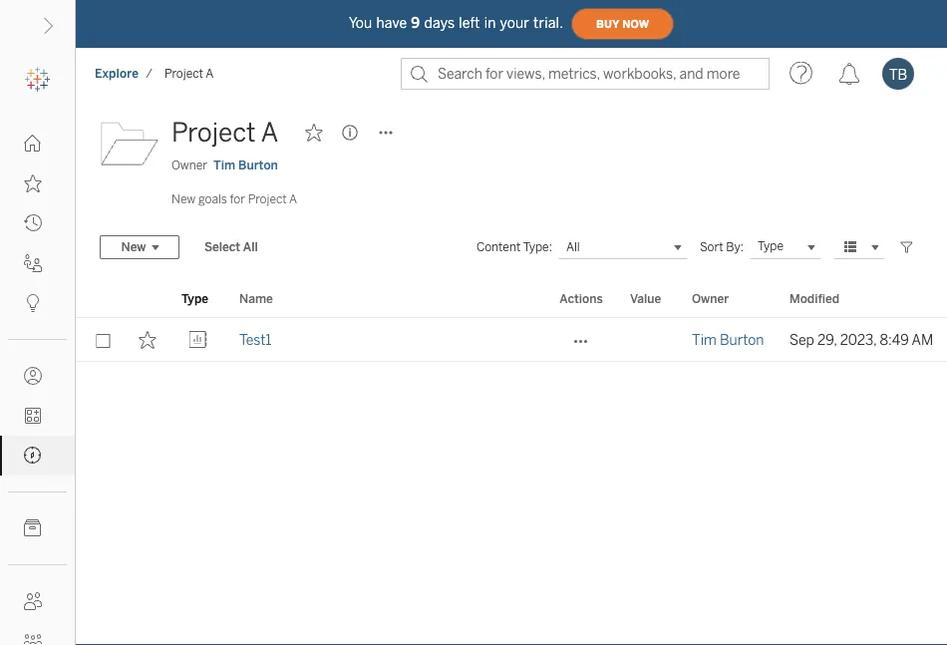 Task type: locate. For each thing, give the bounding box(es) containing it.
project a element
[[159, 66, 220, 81]]

tim burton link
[[213, 157, 278, 175], [692, 318, 764, 362]]

2 vertical spatial a
[[289, 192, 297, 206]]

0 vertical spatial new
[[172, 192, 196, 206]]

0 horizontal spatial owner
[[172, 158, 207, 173]]

external assets image
[[24, 520, 42, 538]]

recents image
[[24, 214, 42, 232]]

0 horizontal spatial a
[[206, 66, 214, 81]]

row
[[76, 318, 948, 362]]

tim
[[213, 158, 235, 173], [692, 332, 717, 348]]

new
[[172, 192, 196, 206], [121, 240, 146, 255]]

2 horizontal spatial a
[[289, 192, 297, 206]]

project right /
[[165, 66, 203, 81]]

content
[[477, 240, 521, 254]]

owner
[[172, 158, 207, 173], [692, 291, 729, 306]]

new left goals
[[172, 192, 196, 206]]

0 horizontal spatial tim
[[213, 158, 235, 173]]

project
[[165, 66, 203, 81], [172, 117, 256, 148], [248, 192, 287, 206]]

grid
[[76, 280, 948, 645]]

burton left sep
[[720, 332, 764, 348]]

tim burton link up for
[[213, 157, 278, 175]]

select
[[204, 240, 241, 255]]

owner for owner
[[692, 291, 729, 306]]

buy
[[597, 18, 620, 30]]

project a
[[165, 66, 214, 81], [172, 117, 278, 148]]

0 horizontal spatial tim burton link
[[213, 157, 278, 175]]

name
[[239, 291, 273, 306]]

project a up "owner tim burton"
[[172, 117, 278, 148]]

a
[[206, 66, 214, 81], [261, 117, 278, 148], [289, 192, 297, 206]]

owner up 'tim burton'
[[692, 291, 729, 306]]

burton up for
[[238, 158, 278, 173]]

0 horizontal spatial new
[[121, 240, 146, 255]]

new for new
[[121, 240, 146, 255]]

sort
[[700, 240, 724, 254]]

a up "owner tim burton"
[[261, 117, 278, 148]]

test1 link
[[239, 318, 272, 362]]

owner for owner tim burton
[[172, 158, 207, 173]]

modified
[[790, 291, 840, 306]]

owner up goals
[[172, 158, 207, 173]]

recommendations image
[[24, 294, 42, 312]]

goals
[[199, 192, 227, 206]]

burton
[[238, 158, 278, 173], [720, 332, 764, 348]]

8:49
[[880, 332, 909, 348]]

0 vertical spatial burton
[[238, 158, 278, 173]]

1 vertical spatial tim
[[692, 332, 717, 348]]

project up "owner tim burton"
[[172, 117, 256, 148]]

cell
[[618, 318, 680, 362]]

1 vertical spatial burton
[[720, 332, 764, 348]]

1 vertical spatial new
[[121, 240, 146, 255]]

1 horizontal spatial a
[[261, 117, 278, 148]]

0 vertical spatial tim
[[213, 158, 235, 173]]

new goals for project a
[[172, 192, 297, 206]]

1 horizontal spatial tim burton link
[[692, 318, 764, 362]]

1 vertical spatial tim burton link
[[692, 318, 764, 362]]

explore /
[[95, 66, 153, 81]]

1 horizontal spatial new
[[172, 192, 196, 206]]

days
[[424, 15, 455, 31]]

1 vertical spatial owner
[[692, 291, 729, 306]]

new button
[[100, 235, 180, 259]]

buy now button
[[572, 8, 674, 40]]

you
[[349, 15, 372, 31]]

project right for
[[248, 192, 287, 206]]

new left select
[[121, 240, 146, 255]]

new for new goals for project a
[[172, 192, 196, 206]]

0 vertical spatial owner
[[172, 158, 207, 173]]

1 vertical spatial project a
[[172, 117, 278, 148]]

a right for
[[289, 192, 297, 206]]

sep
[[790, 332, 815, 348]]

tim burton link left sep
[[692, 318, 764, 362]]

tim up new goals for project a
[[213, 158, 235, 173]]

favorites image
[[24, 175, 42, 193]]

new inside popup button
[[121, 240, 146, 255]]

tim down 'sort'
[[692, 332, 717, 348]]

1 horizontal spatial owner
[[692, 291, 729, 306]]

a right /
[[206, 66, 214, 81]]

project a right /
[[165, 66, 214, 81]]



Task type: describe. For each thing, give the bounding box(es) containing it.
explore link
[[94, 65, 140, 82]]

in
[[484, 15, 496, 31]]

2 vertical spatial project
[[248, 192, 287, 206]]

0 horizontal spatial burton
[[238, 158, 278, 173]]

1 vertical spatial a
[[261, 117, 278, 148]]

buy now
[[597, 18, 649, 30]]

select all
[[204, 240, 258, 255]]

29,
[[818, 332, 837, 348]]

project image
[[100, 113, 160, 173]]

all
[[243, 240, 258, 255]]

9
[[411, 15, 420, 31]]

workbook image
[[189, 331, 207, 349]]

0 vertical spatial a
[[206, 66, 214, 81]]

actions
[[560, 291, 603, 306]]

explore
[[95, 66, 139, 81]]

now
[[623, 18, 649, 30]]

/
[[146, 66, 153, 81]]

cell inside grid
[[618, 318, 680, 362]]

1 horizontal spatial burton
[[720, 332, 764, 348]]

row containing test1
[[76, 318, 948, 362]]

by:
[[726, 240, 744, 254]]

main navigation. press the up and down arrow keys to access links. element
[[0, 124, 75, 645]]

am
[[912, 332, 934, 348]]

collections image
[[24, 407, 42, 425]]

value
[[630, 291, 662, 306]]

sep 29, 2023, 8:49 am
[[790, 332, 934, 348]]

trial.
[[534, 15, 564, 31]]

owner tim burton
[[172, 158, 278, 173]]

for
[[230, 192, 245, 206]]

your
[[500, 15, 530, 31]]

tim burton
[[692, 332, 764, 348]]

users image
[[24, 592, 42, 610]]

groups image
[[24, 632, 42, 645]]

1 vertical spatial project
[[172, 117, 256, 148]]

shared with me image
[[24, 254, 42, 272]]

you have 9 days left in your trial.
[[349, 15, 564, 31]]

test1
[[239, 332, 272, 348]]

1 horizontal spatial tim
[[692, 332, 717, 348]]

0 vertical spatial tim burton link
[[213, 157, 278, 175]]

select all button
[[192, 235, 271, 259]]

2023,
[[841, 332, 877, 348]]

0 vertical spatial project a
[[165, 66, 214, 81]]

explore image
[[24, 447, 42, 465]]

personal space image
[[24, 367, 42, 385]]

type
[[182, 291, 208, 306]]

navigation panel element
[[0, 60, 75, 645]]

0 vertical spatial project
[[165, 66, 203, 81]]

have
[[376, 15, 407, 31]]

type:
[[523, 240, 552, 254]]

content type:
[[477, 240, 552, 254]]

sort by:
[[700, 240, 744, 254]]

home image
[[24, 135, 42, 153]]

left
[[459, 15, 480, 31]]

grid containing test1
[[76, 280, 948, 645]]



Task type: vqa. For each thing, say whether or not it's contained in the screenshot.
Modified
yes



